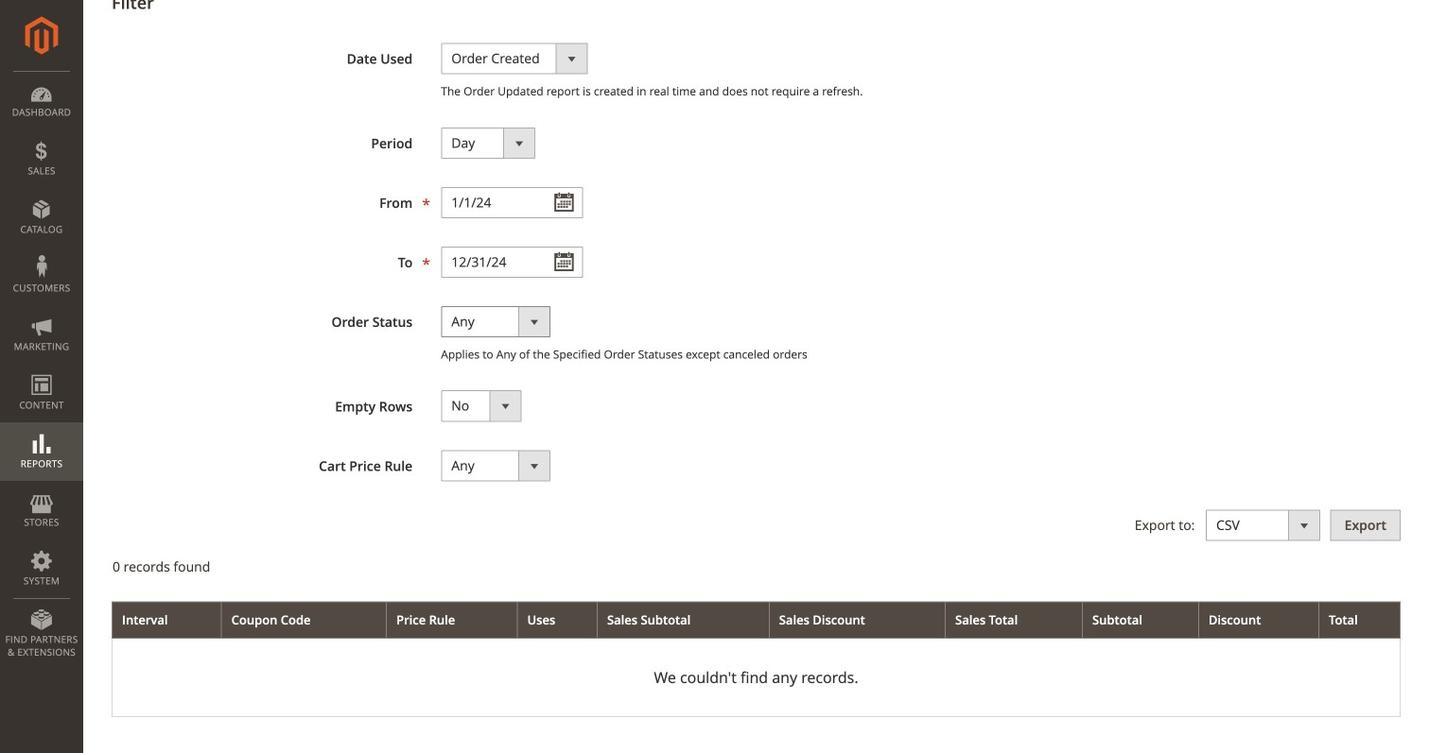 Task type: locate. For each thing, give the bounding box(es) containing it.
menu bar
[[0, 71, 83, 669]]

magento admin panel image
[[25, 16, 58, 55]]

None text field
[[441, 187, 583, 218], [441, 247, 583, 278], [441, 187, 583, 218], [441, 247, 583, 278]]



Task type: vqa. For each thing, say whether or not it's contained in the screenshot.
tab list
no



